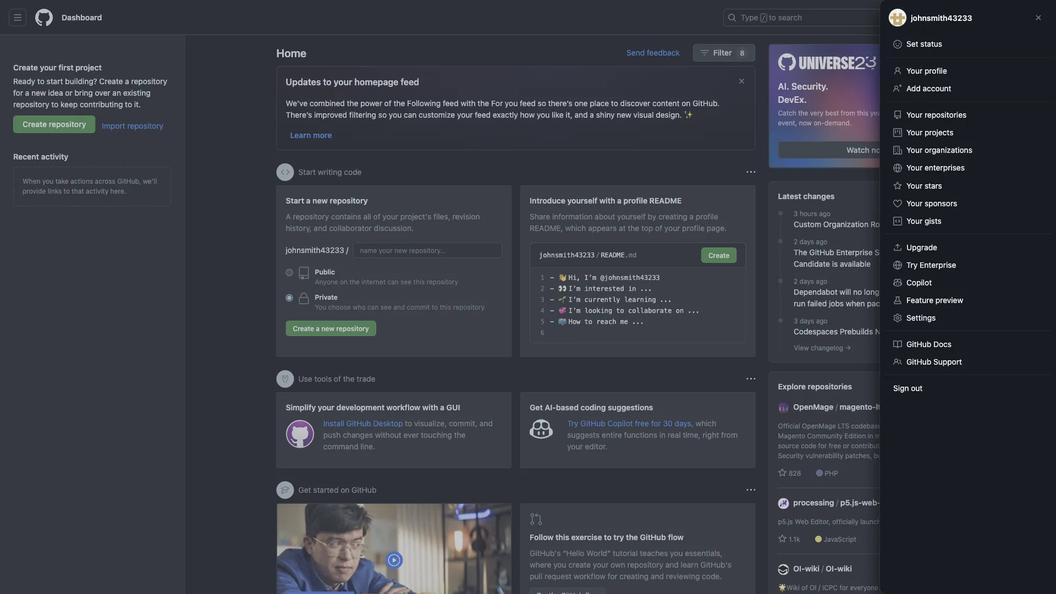 Task type: locate. For each thing, give the bounding box(es) containing it.
1 vertical spatial yourself
[[618, 212, 646, 221]]

1 horizontal spatial wiki
[[838, 564, 853, 574]]

github desktop image
[[286, 420, 315, 449]]

functions
[[624, 430, 658, 439]]

see inside private you choose who can see and commit to this repository
[[381, 303, 392, 311]]

now left on-
[[800, 119, 812, 127]]

dot fill image
[[777, 237, 785, 246]]

or inside the create your first project ready to start building? create a repository for a new idea or bring over an existing repository to keep contributing to it.
[[65, 88, 72, 97]]

and inside private you choose who can see and commit to this repository
[[394, 303, 405, 311]]

php
[[825, 470, 839, 477]]

1 vertical spatial try
[[568, 419, 579, 428]]

oi-wiki / oi-wiki
[[794, 564, 853, 574]]

how
[[520, 110, 535, 119]]

repositories inside dialog
[[925, 110, 967, 119]]

0 vertical spatial start
[[299, 168, 316, 177]]

copilot inside get ai-based coding suggestions element
[[608, 419, 633, 428]]

1 horizontal spatial see
[[401, 278, 412, 286]]

1 vertical spatial github's
[[701, 561, 732, 570]]

can inside 'public anyone on the internet can see this repository'
[[388, 278, 399, 286]]

📫
[[558, 318, 565, 326]]

0 vertical spatial star image
[[779, 469, 787, 477]]

your down world" in the right of the page
[[593, 561, 609, 570]]

your right customize
[[457, 110, 473, 119]]

ago inside '3 days ago codespaces prebuilds new region: australia'
[[817, 317, 828, 325]]

send feedback link
[[627, 47, 680, 59]]

of right all
[[373, 212, 381, 221]]

repo image
[[297, 267, 311, 280]]

a right by
[[690, 212, 694, 221]]

a left gui
[[440, 403, 445, 412]]

dialog containing johnsmith43233
[[881, 0, 1057, 594]]

repository inside create a new repository "button"
[[337, 325, 369, 332]]

1 vertical spatial now
[[872, 145, 887, 154]]

2 - from the top
[[550, 285, 554, 293]]

global
[[892, 109, 910, 117]]

github up candidate
[[810, 248, 835, 257]]

get for get ai-based coding suggestions
[[530, 403, 543, 412]]

3
[[794, 210, 798, 218], [541, 296, 545, 304], [794, 317, 798, 325]]

1 vertical spatial from
[[933, 422, 947, 430]]

star image for openmage
[[779, 469, 787, 477]]

0 vertical spatial try
[[907, 261, 918, 270]]

0 horizontal spatial enterprise
[[837, 248, 873, 257]]

your for your projects
[[907, 128, 923, 137]]

so left there's
[[538, 99, 546, 108]]

4 your from the top
[[907, 146, 923, 155]]

homepage
[[355, 77, 399, 87]]

2 why am i seeing this? image from the top
[[747, 375, 756, 384]]

5 your from the top
[[907, 163, 923, 172]]

oi- up the icpc
[[826, 564, 838, 574]]

1 why am i seeing this? image from the top
[[747, 168, 756, 177]]

yourself up at
[[618, 212, 646, 221]]

universe23 image
[[779, 53, 877, 71]]

3 left hours
[[794, 210, 798, 218]]

on
[[682, 99, 691, 108], [340, 278, 348, 286], [676, 307, 684, 315], [341, 486, 350, 495]]

3 your from the top
[[907, 128, 923, 137]]

2 horizontal spatial from
[[933, 422, 947, 430]]

oi
[[810, 584, 817, 592]]

1 horizontal spatial oi-
[[826, 564, 838, 574]]

the
[[347, 99, 359, 108], [394, 99, 405, 108], [478, 99, 489, 108], [799, 109, 809, 117], [628, 223, 640, 233], [350, 278, 360, 286], [343, 375, 355, 384], [454, 430, 466, 439], [937, 432, 947, 440], [626, 533, 638, 542]]

from for lts
[[933, 422, 947, 430]]

files,
[[434, 212, 451, 221]]

0 horizontal spatial creating
[[620, 572, 649, 581]]

which
[[566, 223, 586, 233], [696, 419, 717, 428]]

push
[[323, 430, 341, 439]]

enterprise inside dialog
[[920, 261, 957, 270]]

for inside github's "hello world" tutorial teaches you essentials, where you create your own repository and learn github's pull request workflow for creating and reviewing code.
[[608, 572, 618, 581]]

2 vertical spatial days
[[800, 317, 815, 325]]

🌟 wiki of oi / icpc for everyone. （某大型游戏线上攻略， 内含炫酷算术魔法）
[[779, 584, 956, 594]]

0 horizontal spatial activity
[[41, 152, 68, 161]]

0 horizontal spatial with
[[423, 403, 438, 412]]

repository down the who
[[337, 325, 369, 332]]

3 down 'run'
[[794, 317, 798, 325]]

0 horizontal spatial or
[[65, 88, 72, 97]]

create a new repository button
[[286, 321, 376, 336]]

1 vertical spatial enterprise
[[920, 261, 957, 270]]

johnsmith43233 up status
[[911, 13, 973, 22]]

can inside the we've combined the power of the following feed with the for you feed so there's one place to discover content on github. there's improved filtering so you can customize your feed exactly how you like it, and a shiny new visual design. ✨
[[404, 110, 417, 119]]

your for your gists
[[907, 217, 923, 226]]

1 vertical spatial get
[[299, 486, 311, 495]]

1 horizontal spatial try
[[907, 261, 918, 270]]

the right download
[[937, 432, 947, 440]]

1 star image from the top
[[779, 469, 787, 477]]

0 horizontal spatial which
[[566, 223, 586, 233]]

new down discover
[[617, 110, 632, 119]]

dashboard link
[[57, 9, 106, 26]]

free up functions
[[635, 419, 649, 428]]

6 your from the top
[[907, 181, 923, 190]]

learning
[[625, 296, 656, 304]]

start up a
[[286, 196, 304, 205]]

of inside the 🌟 wiki of oi / icpc for everyone. （某大型游戏线上攻略， 内含炫酷算术魔法）
[[802, 584, 808, 592]]

from inside ai. security. devex. catch the very best from this year's global developer event, now on-demand.
[[841, 109, 856, 117]]

1 vertical spatial why am i seeing this? image
[[747, 375, 756, 384]]

project's
[[401, 212, 432, 221]]

repository up history,
[[293, 212, 329, 221]]

0 vertical spatial with
[[461, 99, 476, 108]]

github down "development"
[[346, 419, 371, 428]]

introduce yourself with a profile readme element
[[521, 185, 756, 357]]

with up the visualize,
[[423, 403, 438, 412]]

to inside private you choose who can see and commit to this repository
[[432, 303, 438, 311]]

2 horizontal spatial can
[[404, 110, 417, 119]]

1 vertical spatial lts
[[930, 442, 941, 450]]

to down take
[[64, 187, 70, 195]]

0 vertical spatial |
[[884, 422, 886, 430]]

0 horizontal spatial in
[[629, 285, 637, 293]]

1 vertical spatial which
[[696, 419, 717, 428]]

there's
[[286, 110, 312, 119]]

community
[[808, 432, 843, 440]]

profile inside dialog
[[925, 66, 948, 75]]

0 horizontal spatial free
[[635, 419, 649, 428]]

why am i seeing this? image for introduce yourself with a profile readme
[[747, 168, 756, 177]]

ago up codespaces
[[817, 317, 828, 325]]

1 horizontal spatial code
[[801, 442, 817, 450]]

in left real
[[660, 430, 666, 439]]

0 horizontal spatial |
[[884, 422, 886, 430]]

0 vertical spatial creating
[[659, 212, 688, 221]]

workflow inside 'element'
[[387, 403, 421, 412]]

creating
[[659, 212, 688, 221], [620, 572, 649, 581]]

manifest
[[900, 299, 930, 308]]

in down @johnsmith43233 at the right top
[[629, 285, 637, 293]]

1 horizontal spatial |
[[943, 442, 945, 450]]

gui
[[447, 403, 460, 412]]

you
[[505, 99, 518, 108], [389, 110, 402, 119], [537, 110, 550, 119], [42, 177, 54, 185], [670, 549, 683, 558], [554, 561, 567, 570]]

None submit
[[702, 248, 737, 263]]

create for create repository
[[23, 120, 47, 129]]

history,
[[286, 223, 312, 233]]

- left 📫
[[550, 318, 554, 326]]

which inside share information about yourself by creating a profile readme, which appears at the top of your profile page.
[[566, 223, 586, 233]]

yourself
[[568, 196, 598, 205], [618, 212, 646, 221]]

0 vertical spatial why am i seeing this? image
[[747, 168, 756, 177]]

- left 🌱
[[550, 296, 554, 304]]

easily
[[913, 422, 931, 430]]

creating right by
[[659, 212, 688, 221]]

introduce
[[530, 196, 566, 205]]

code up vulnerability
[[801, 442, 817, 450]]

your for your stars
[[907, 181, 923, 190]]

6
[[541, 329, 545, 337]]

2 for dependabot will no longer automatically re- run failed jobs when package manifest changes
[[794, 278, 798, 285]]

plus image
[[935, 13, 944, 22]]

1 horizontal spatial can
[[388, 278, 399, 286]]

3 inside '3 days ago codespaces prebuilds new region: australia'
[[794, 317, 798, 325]]

this inside 'public anyone on the internet can see this repository'
[[414, 278, 425, 286]]

your up "install"
[[318, 403, 335, 412]]

your right are
[[907, 217, 923, 226]]

from inside official openmage lts codebase | migrate easily from magento community edition in minutes! download the source code for free or contribute to openmage lts | security vulnerability patches, bug fixe…
[[933, 422, 947, 430]]

2 vertical spatial dot fill image
[[777, 316, 785, 325]]

re-
[[939, 288, 949, 297]]

3 for custom organization roles are now ga
[[794, 210, 798, 218]]

1 days from the top
[[800, 238, 815, 246]]

2 vertical spatial can
[[368, 303, 379, 311]]

/ left magento-
[[836, 403, 838, 412]]

to up shiny
[[611, 99, 619, 108]]

4 - from the top
[[550, 307, 554, 315]]

now left ga
[[906, 220, 921, 229]]

information
[[553, 212, 593, 221]]

try
[[614, 533, 624, 542]]

try for try github copilot free for 30 days,
[[568, 419, 579, 428]]

web
[[795, 518, 809, 526]]

your sponsors
[[907, 199, 958, 208]]

minutes!
[[876, 432, 902, 440]]

2 inside 2 days ago dependabot will no longer automatically re- run failed jobs when package manifest changes
[[794, 278, 798, 285]]

dot fill image
[[777, 209, 785, 218], [777, 277, 785, 285], [777, 316, 785, 325]]

2 horizontal spatial in
[[868, 432, 874, 440]]

8
[[741, 49, 745, 57]]

which up right
[[696, 419, 717, 428]]

and up reviewing
[[666, 561, 679, 570]]

repository inside create repository link
[[49, 120, 86, 129]]

the left the 'for'
[[478, 99, 489, 108]]

0 vertical spatial copilot
[[907, 278, 932, 287]]

create a new repository element
[[286, 195, 502, 341]]

of right "power"
[[385, 99, 392, 108]]

now inside ai. security. devex. catch the very best from this year's global developer event, now on-demand.
[[800, 119, 812, 127]]

2 days ago dependabot will no longer automatically re- run failed jobs when package manifest changes
[[794, 278, 949, 320]]

see up private you choose who can see and commit to this repository
[[401, 278, 412, 286]]

on right collaborate
[[676, 307, 684, 315]]

0 vertical spatial readme
[[650, 196, 682, 205]]

profile left page.
[[683, 223, 705, 233]]

3 inside 3 hours ago custom organization roles are now ga
[[794, 210, 798, 218]]

0 horizontal spatial repositories
[[808, 382, 853, 391]]

github right started
[[352, 486, 377, 495]]

1 horizontal spatial enterprise
[[920, 261, 957, 270]]

dot fill image for codespaces prebuilds new region: australia
[[777, 316, 785, 325]]

watch now
[[847, 145, 887, 154]]

1 horizontal spatial or
[[843, 442, 850, 450]]

/ right oi at the bottom
[[819, 584, 821, 592]]

0 horizontal spatial wiki
[[805, 564, 820, 574]]

and inside to visualize, commit, and push changes without ever touching the command line.
[[480, 419, 493, 428]]

0 vertical spatial workflow
[[387, 403, 421, 412]]

start for start writing code
[[299, 168, 316, 177]]

create up "recent activity"
[[23, 120, 47, 129]]

1 vertical spatial 3
[[541, 296, 545, 304]]

2 vertical spatial with
[[423, 403, 438, 412]]

the left trade
[[343, 375, 355, 384]]

2 horizontal spatial now
[[906, 220, 921, 229]]

feed up customize
[[443, 99, 459, 108]]

star image down security
[[779, 469, 787, 477]]

0 horizontal spatial see
[[381, 303, 392, 311]]

2 horizontal spatial with
[[600, 196, 616, 205]]

dialog
[[881, 0, 1057, 594]]

lock image
[[297, 292, 311, 305]]

your projects link
[[889, 124, 1048, 141]]

your inside "link"
[[907, 199, 923, 208]]

-
[[550, 274, 554, 282], [550, 285, 554, 293], [550, 296, 554, 304], [550, 307, 554, 315], [550, 318, 554, 326]]

codespaces
[[794, 327, 838, 336]]

2 dot fill image from the top
[[777, 277, 785, 285]]

ago inside 2 days ago dependabot will no longer automatically re- run failed jobs when package manifest changes
[[816, 278, 828, 285]]

/ for type / to search
[[762, 14, 766, 22]]

2 wiki from the left
[[838, 564, 853, 574]]

days inside 2 days ago the github enterprise server 3.11 release candidate is available
[[800, 238, 815, 246]]

days for codespaces
[[800, 317, 815, 325]]

for inside official openmage lts codebase | migrate easily from magento community edition in minutes! download the source code for free or contribute to openmage lts | security vulnerability patches, bug fixe…
[[819, 442, 827, 450]]

2 vertical spatial changes
[[343, 430, 373, 439]]

dot fill image for dependabot will no longer automatically re- run failed jobs when package manifest changes
[[777, 277, 785, 285]]

of up the 内含炫酷算术魔法）
[[802, 584, 808, 592]]

icpc
[[823, 584, 838, 592]]

why am i seeing this? image for get ai-based coding suggestions
[[747, 375, 756, 384]]

to inside try the github flow element
[[604, 533, 612, 542]]

repositories for your repositories
[[925, 110, 967, 119]]

0 horizontal spatial now
[[800, 119, 812, 127]]

region:
[[894, 327, 920, 336]]

1 vertical spatial dot fill image
[[777, 277, 785, 285]]

your organizations link
[[889, 141, 1048, 159]]

a inside 'element'
[[440, 403, 445, 412]]

0 vertical spatial get
[[530, 403, 543, 412]]

the down the commit,
[[454, 430, 466, 439]]

repositories inside navigation
[[808, 382, 853, 391]]

1 horizontal spatial activity
[[86, 187, 109, 195]]

2 horizontal spatial johnsmith43233
[[911, 13, 973, 22]]

8 your from the top
[[907, 217, 923, 226]]

your up add
[[907, 66, 923, 75]]

1 oi- from the left
[[794, 564, 805, 574]]

3 days from the top
[[800, 317, 815, 325]]

1 vertical spatial workflow
[[574, 572, 606, 581]]

introduce yourself with a profile readme
[[530, 196, 682, 205]]

create inside "button"
[[293, 325, 314, 332]]

0 vertical spatial or
[[65, 88, 72, 97]]

code inside official openmage lts codebase | migrate easily from magento community edition in minutes! download the source code for free or contribute to openmage lts | security vulnerability patches, bug fixe…
[[801, 442, 817, 450]]

copilot up automatically
[[907, 278, 932, 287]]

a left shiny
[[590, 110, 594, 119]]

0 horizontal spatial get
[[299, 486, 311, 495]]

your enterprises
[[907, 163, 965, 172]]

try down the "3.11"
[[907, 261, 918, 270]]

get for get started on github
[[299, 486, 311, 495]]

failed
[[808, 299, 827, 308]]

close image
[[1035, 13, 1044, 22]]

1 horizontal spatial which
[[696, 419, 717, 428]]

ago up the 'dependabot'
[[816, 278, 828, 285]]

1 wiki from the left
[[805, 564, 820, 574]]

content
[[653, 99, 680, 108]]

account
[[923, 84, 952, 93]]

desktop
[[373, 419, 403, 428]]

new inside the we've combined the power of the following feed with the for you feed so there's one place to discover content on github. there's improved filtering so you can customize your feed exactly how you like it, and a shiny new visual design. ✨
[[617, 110, 632, 119]]

and right history,
[[314, 223, 327, 233]]

0 horizontal spatial from
[[722, 430, 738, 439]]

repositories for explore repositories
[[808, 382, 853, 391]]

start
[[299, 168, 316, 177], [286, 196, 304, 205]]

new down the you
[[322, 325, 335, 332]]

touching
[[421, 430, 452, 439]]

you up exactly
[[505, 99, 518, 108]]

5
[[541, 318, 545, 326]]

1 horizontal spatial creating
[[659, 212, 688, 221]]

2 star image from the top
[[779, 535, 787, 544]]

and down teaches
[[651, 572, 664, 581]]

with inside 'element'
[[423, 403, 438, 412]]

feed
[[401, 77, 419, 87], [443, 99, 459, 108], [520, 99, 536, 108], [475, 110, 491, 119]]

lts up edition
[[838, 422, 850, 430]]

ago for the
[[816, 238, 828, 246]]

your profile
[[907, 66, 948, 75]]

7 your from the top
[[907, 199, 923, 208]]

0 vertical spatial so
[[538, 99, 546, 108]]

wiki up the icpc
[[838, 564, 853, 574]]

0 vertical spatial enterprise
[[837, 248, 873, 257]]

the left internet
[[350, 278, 360, 286]]

your inside 'element'
[[318, 403, 335, 412]]

to inside when you take actions across github, we'll provide links to that activity here.
[[64, 187, 70, 195]]

activity down across
[[86, 187, 109, 195]]

changes inside to visualize, commit, and push changes without ever touching the command line.
[[343, 430, 373, 439]]

and right the commit,
[[480, 419, 493, 428]]

→
[[846, 344, 852, 352]]

1 horizontal spatial now
[[872, 145, 887, 154]]

None radio
[[286, 294, 293, 302]]

place
[[590, 99, 609, 108]]

0 horizontal spatial johnsmith43233
[[286, 246, 344, 255]]

based
[[556, 403, 579, 412]]

start inside create a new repository element
[[286, 196, 304, 205]]

- left 💞️
[[550, 307, 554, 315]]

1 horizontal spatial workflow
[[574, 572, 606, 581]]

0 horizontal spatial try
[[568, 419, 579, 428]]

johnsmith43233 inside dialog
[[911, 13, 973, 22]]

johnsmith43233 up public
[[286, 246, 344, 255]]

ago inside 2 days ago the github enterprise server 3.11 release candidate is available
[[816, 238, 828, 246]]

days for dependabot
[[800, 278, 815, 285]]

0 vertical spatial can
[[404, 110, 417, 119]]

2 oi- from the left
[[826, 564, 838, 574]]

ever
[[404, 430, 419, 439]]

workflow up desktop at the left of page
[[387, 403, 421, 412]]

why am i seeing this? image
[[747, 486, 756, 495]]

2 down 1 on the right of page
[[541, 285, 545, 293]]

0 vertical spatial github's
[[530, 549, 561, 558]]

time,
[[683, 430, 701, 439]]

0 horizontal spatial oi-
[[794, 564, 805, 574]]

you up links
[[42, 177, 54, 185]]

type / to search
[[741, 13, 803, 22]]

0 horizontal spatial yourself
[[568, 196, 598, 205]]

your inside a repository contains all of your project's files, revision history, and collaborator discussion.
[[383, 212, 398, 221]]

and inside the we've combined the power of the following feed with the for you feed so there's one place to discover content on github. there's improved filtering so you can customize your feed exactly how you like it, and a shiny new visual design. ✨
[[575, 110, 588, 119]]

and
[[575, 110, 588, 119], [314, 223, 327, 233], [394, 303, 405, 311], [480, 419, 493, 428], [666, 561, 679, 570], [651, 572, 664, 581]]

2 days from the top
[[800, 278, 815, 285]]

me
[[621, 318, 629, 326]]

None radio
[[286, 269, 293, 276]]

/ inside introduce yourself with a profile readme element
[[596, 252, 600, 259]]

1 vertical spatial changes
[[794, 311, 824, 320]]

johnsmith43233 inside create a new repository element
[[286, 246, 344, 255]]

1 vertical spatial can
[[388, 278, 399, 286]]

/ for johnsmith43233 /
[[346, 246, 349, 255]]

1 horizontal spatial with
[[461, 99, 476, 108]]

git pull request image
[[530, 513, 543, 526]]

star image
[[779, 469, 787, 477], [779, 535, 787, 544]]

1 - from the top
[[550, 274, 554, 282]]

contains
[[331, 212, 361, 221]]

/ inside the 🌟 wiki of oi / icpc for everyone. （某大型游戏线上攻略， 内含炫酷算术魔法）
[[819, 584, 821, 592]]

to inside to visualize, commit, and push changes without ever touching the command line.
[[405, 419, 412, 428]]

1 horizontal spatial from
[[841, 109, 856, 117]]

your up your stars
[[907, 163, 923, 172]]

ago for codespaces
[[817, 317, 828, 325]]

your inside which suggests entire functions in real time, right from your editor.
[[568, 442, 583, 451]]

1 vertical spatial with
[[600, 196, 616, 205]]

2 up 'run'
[[794, 278, 798, 285]]

2 vertical spatial now
[[906, 220, 921, 229]]

1 dot fill image from the top
[[777, 209, 785, 218]]

workflow inside github's "hello world" tutorial teaches you essentials, where you create your own repository and learn github's pull request workflow for creating and reviewing code.
[[574, 572, 606, 581]]

tools image
[[281, 375, 290, 384]]

0 vertical spatial repositories
[[925, 110, 967, 119]]

0 vertical spatial lts
[[838, 422, 850, 430]]

and left commit
[[394, 303, 405, 311]]

repository down ready
[[13, 100, 49, 109]]

in inside official openmage lts codebase | migrate easily from magento community edition in minutes! download the source code for free or contribute to openmage lts | security vulnerability patches, bug fixe…
[[868, 432, 874, 440]]

changes up hours
[[804, 192, 835, 201]]

ago for custom
[[820, 210, 831, 218]]

2 inside 2 days ago the github enterprise server 3.11 release candidate is available
[[794, 238, 798, 246]]

now inside 3 hours ago custom organization roles are now ga
[[906, 220, 921, 229]]

/ inside create a new repository element
[[346, 246, 349, 255]]

wiki up oi at the bottom
[[805, 564, 820, 574]]

activity inside when you take actions across github, we'll provide links to that activity here.
[[86, 187, 109, 195]]

new left idea
[[31, 88, 46, 97]]

johnsmith43233 inside introduce yourself with a profile readme element
[[539, 252, 595, 259]]

1 vertical spatial see
[[381, 303, 392, 311]]

from right easily
[[933, 422, 947, 430]]

1 vertical spatial or
[[843, 442, 850, 450]]

1 vertical spatial star image
[[779, 535, 787, 544]]

1 vertical spatial days
[[800, 278, 815, 285]]

0 horizontal spatial code
[[344, 168, 362, 177]]

set status
[[907, 39, 943, 48]]

0 vertical spatial from
[[841, 109, 856, 117]]

flow
[[668, 533, 684, 542]]

3 days ago codespaces prebuilds new region: australia
[[794, 317, 953, 336]]

0 vertical spatial now
[[800, 119, 812, 127]]

0 vertical spatial days
[[800, 238, 815, 246]]

/
[[762, 14, 766, 22], [346, 246, 349, 255], [596, 252, 600, 259], [836, 403, 838, 412], [837, 498, 839, 507], [822, 564, 824, 574], [819, 584, 821, 592]]

/ for johnsmith43233 / readme .md
[[596, 252, 600, 259]]

1 vertical spatial repositories
[[808, 382, 853, 391]]

feature preview button
[[889, 292, 1048, 309]]

on inside the we've combined the power of the following feed with the for you feed so there's one place to discover content on github. there's improved filtering so you can customize your feed exactly how you like it, and a shiny new visual design. ✨
[[682, 99, 691, 108]]

star image for processing
[[779, 535, 787, 544]]

repository inside github's "hello world" tutorial teaches you essentials, where you create your own repository and learn github's pull request workflow for creating and reviewing code.
[[628, 561, 664, 570]]

0 vertical spatial free
[[635, 419, 649, 428]]

internet
[[362, 278, 386, 286]]

keep
[[61, 100, 78, 109]]

about
[[595, 212, 615, 221]]

0 vertical spatial 3
[[794, 210, 798, 218]]

1 horizontal spatial get
[[530, 403, 543, 412]]

from for devex.
[[841, 109, 856, 117]]

code image
[[281, 168, 290, 177]]

patches,
[[846, 452, 873, 460]]

shiny
[[596, 110, 615, 119]]

migrate
[[888, 422, 911, 430]]

issue opened image
[[969, 13, 977, 22]]

for
[[13, 88, 23, 97], [652, 419, 661, 428], [819, 442, 827, 450], [608, 572, 618, 581], [840, 584, 849, 592]]

@processing profile image
[[779, 498, 790, 509]]

for inside the 🌟 wiki of oi / icpc for everyone. （某大型游戏线上攻略， 内含炫酷算术魔法）
[[840, 584, 849, 592]]

/ down appears
[[596, 252, 600, 259]]

follow this exercise to try the github flow
[[530, 533, 684, 542]]

why am i seeing this? image
[[747, 168, 756, 177], [747, 375, 756, 384]]

0 vertical spatial dot fill image
[[777, 209, 785, 218]]

1 your from the top
[[907, 66, 923, 75]]

idea
[[48, 88, 63, 97]]

project
[[76, 63, 102, 72]]

days for the
[[800, 238, 815, 246]]

enterprise inside 2 days ago the github enterprise server 3.11 release candidate is available
[[837, 248, 873, 257]]

2 your from the top
[[907, 110, 923, 119]]

（某大型游戏线上攻略，
[[883, 584, 956, 592]]

johnsmith43233 for johnsmith43233 / readme .md
[[539, 252, 595, 259]]

1 horizontal spatial free
[[829, 442, 842, 450]]

1 horizontal spatial copilot
[[907, 278, 932, 287]]

simplify
[[286, 403, 316, 412]]

days inside 2 days ago dependabot will no longer automatically re- run failed jobs when package manifest changes
[[800, 278, 815, 285]]

we've
[[286, 99, 308, 108]]

3 dot fill image from the top
[[777, 316, 785, 325]]

explore repositories
[[779, 382, 853, 391]]

or up keep
[[65, 88, 72, 97]]

/ for processing / p5.js-web-editor
[[837, 498, 839, 507]]

on right started
[[341, 486, 350, 495]]

download
[[904, 432, 935, 440]]

days up the 'dependabot'
[[800, 278, 815, 285]]

repository down keep
[[49, 120, 86, 129]]



Task type: vqa. For each thing, say whether or not it's contained in the screenshot.


Task type: describe. For each thing, give the bounding box(es) containing it.
learn more link
[[290, 130, 332, 140]]

visualize,
[[414, 419, 447, 428]]

close image
[[948, 53, 957, 61]]

web-
[[862, 498, 881, 507]]

year's
[[871, 109, 890, 117]]

github inside simplify your development workflow with a gui 'element'
[[346, 419, 371, 428]]

ai.
[[779, 81, 790, 91]]

import
[[102, 121, 125, 130]]

magento
[[779, 432, 806, 440]]

mortar board image
[[281, 486, 290, 495]]

learn more
[[290, 130, 332, 140]]

the inside 'public anyone on the internet can see this repository'
[[350, 278, 360, 286]]

to up me
[[617, 307, 625, 315]]

run
[[794, 299, 806, 308]]

profile up page.
[[696, 212, 719, 221]]

your for your enterprises
[[907, 163, 923, 172]]

your inside the we've combined the power of the following feed with the for you feed so there's one place to discover content on github. there's improved filtering so you can customize your feed exactly how you like it, and a shiny new visual design. ✨
[[457, 110, 473, 119]]

roles
[[871, 220, 891, 229]]

is
[[833, 260, 838, 269]]

started
[[313, 486, 339, 495]]

discover
[[621, 99, 651, 108]]

@oi-wiki profile image
[[779, 564, 790, 575]]

by
[[648, 212, 657, 221]]

custom organization roles are now ga link
[[794, 219, 956, 230]]

a inside share information about yourself by creating a profile readme, which appears at the top of your profile page.
[[690, 212, 694, 221]]

a inside "button"
[[316, 325, 320, 332]]

filter image
[[701, 48, 709, 57]]

repository inside a repository contains all of your project's files, revision history, and collaborator discussion.
[[293, 212, 329, 221]]

the right try on the bottom
[[626, 533, 638, 542]]

power
[[361, 99, 382, 108]]

a inside the we've combined the power of the following feed with the for you feed so there's one place to discover content on github. there's improved filtering so you can customize your feed exactly how you like it, and a shiny new visual design. ✨
[[590, 110, 594, 119]]

dependabot will no longer automatically re- run failed jobs when package manifest changes link
[[794, 287, 956, 320]]

who
[[353, 303, 366, 311]]

are
[[893, 220, 904, 229]]

0 vertical spatial activity
[[41, 152, 68, 161]]

a up share information about yourself by creating a profile readme, which appears at the top of your profile page.
[[618, 196, 622, 205]]

filtering
[[349, 110, 376, 119]]

your up combined on the left top
[[334, 77, 352, 87]]

your for your organizations
[[907, 146, 923, 155]]

will
[[840, 288, 852, 297]]

new inside the create your first project ready to start building? create a repository for a new idea or bring over an existing repository to keep contributing to it.
[[31, 88, 46, 97]]

0 horizontal spatial so
[[379, 110, 387, 119]]

upgrade
[[907, 243, 938, 252]]

days,
[[675, 419, 694, 428]]

what is github? element
[[277, 504, 512, 594]]

... right collaborate
[[688, 307, 700, 315]]

.md
[[625, 252, 637, 259]]

repository inside 'public anyone on the internet can see this repository'
[[427, 278, 458, 286]]

get started on github
[[299, 486, 377, 495]]

to left it.
[[125, 100, 132, 109]]

organizations
[[925, 146, 973, 155]]

1 - 👋 hi, i'm @johnsmith43233 2 - 👀 i'm interested in ... 3 - 🌱 i'm currently learning ... 4 - 💞️ i'm looking to collaborate on ... 5 - 📫 how to reach me ... 6
[[541, 274, 700, 337]]

the up filtering
[[347, 99, 359, 108]]

your enterprises link
[[889, 159, 1048, 177]]

new down writing
[[313, 196, 328, 205]]

create for create your first project ready to start building? create a repository for a new idea or bring over an existing repository to keep contributing to it.
[[13, 63, 38, 72]]

changes inside 2 days ago dependabot will no longer automatically re- run failed jobs when package manifest changes
[[794, 311, 824, 320]]

your inside the create your first project ready to start building? create a repository for a new idea or bring over an existing repository to keep contributing to it.
[[40, 63, 57, 72]]

to inside official openmage lts codebase | migrate easily from magento community edition in minutes! download the source code for free or contribute to openmage lts | security vulnerability patches, bug fixe…
[[886, 442, 892, 450]]

from inside which suggests entire functions in real time, right from your editor.
[[722, 430, 738, 439]]

2 for the github enterprise server 3.11 release candidate is available
[[794, 238, 798, 246]]

vulnerability
[[806, 452, 844, 460]]

@openmage profile image
[[779, 403, 790, 414]]

to left search
[[769, 13, 777, 22]]

simplify your development workflow with a gui element
[[277, 392, 512, 468]]

Repository name text field
[[353, 243, 502, 258]]

play image
[[388, 554, 401, 567]]

3 - from the top
[[550, 296, 554, 304]]

fixe…
[[888, 452, 905, 460]]

release
[[916, 248, 944, 257]]

github inside get ai-based coding suggestions element
[[581, 419, 606, 428]]

0 vertical spatial changes
[[804, 192, 835, 201]]

reviewing
[[666, 572, 700, 581]]

watch now link
[[779, 141, 956, 159]]

this inside try the github flow element
[[556, 533, 570, 542]]

send
[[627, 48, 645, 57]]

ago for dependabot
[[816, 278, 828, 285]]

of right tools on the bottom of page
[[334, 375, 341, 384]]

3 for codespaces prebuilds new region: australia
[[794, 317, 798, 325]]

i'm up how
[[569, 307, 581, 315]]

homepage image
[[35, 9, 53, 26]]

to up combined on the left top
[[323, 77, 332, 87]]

in for to
[[629, 285, 637, 293]]

p5.js web editor, officially launched!
[[779, 518, 891, 526]]

2 vertical spatial openmage
[[894, 442, 928, 450]]

a down ready
[[25, 88, 29, 97]]

github down region:
[[907, 340, 932, 349]]

existing
[[123, 88, 151, 97]]

/ up the icpc
[[822, 564, 824, 574]]

0 vertical spatial yourself
[[568, 196, 598, 205]]

latest
[[779, 192, 802, 201]]

can inside private you choose who can see and commit to this repository
[[368, 303, 379, 311]]

none radio inside create a new repository element
[[286, 294, 293, 302]]

this inside ai. security. devex. catch the very best from this year's global developer event, now on-demand.
[[858, 109, 869, 117]]

of inside a repository contains all of your project's files, revision history, and collaborator discussion.
[[373, 212, 381, 221]]

exactly
[[493, 110, 518, 119]]

the inside to visualize, commit, and push changes without ever touching the command line.
[[454, 430, 466, 439]]

your for your profile
[[907, 66, 923, 75]]

... up the learning at right
[[640, 285, 652, 293]]

this inside private you choose who can see and commit to this repository
[[440, 303, 452, 311]]

none radio inside create a new repository element
[[286, 269, 293, 276]]

your inside share information about yourself by creating a profile readme, which appears at the top of your profile page.
[[665, 223, 680, 233]]

johnsmith43233 /
[[286, 246, 349, 255]]

you right filtering
[[389, 110, 402, 119]]

repository inside private you choose who can see and commit to this repository
[[453, 303, 485, 311]]

with inside the we've combined the power of the following feed with the for you feed so there's one place to discover content on github. there's improved filtering so you can customize your feed exactly how you like it, and a shiny new visual design. ✨
[[461, 99, 476, 108]]

first
[[58, 63, 74, 72]]

get ai-based coding suggestions element
[[521, 392, 756, 468]]

... up collaborate
[[660, 296, 672, 304]]

your inside github's "hello world" tutorial teaches you essentials, where you create your own repository and learn github's pull request workflow for creating and reviewing code.
[[593, 561, 609, 570]]

0 vertical spatial openmage
[[794, 403, 834, 412]]

1 horizontal spatial lts
[[930, 442, 941, 450]]

0 vertical spatial code
[[344, 168, 362, 177]]

your for your sponsors
[[907, 199, 923, 208]]

and inside a repository contains all of your project's files, revision history, and collaborator discussion.
[[314, 223, 327, 233]]

you down flow
[[670, 549, 683, 558]]

gists
[[925, 217, 942, 226]]

magento-
[[840, 403, 876, 412]]

0 horizontal spatial lts
[[838, 422, 850, 430]]

send feedback
[[627, 48, 680, 57]]

explore repositories navigation
[[769, 372, 965, 594]]

start a new repository
[[286, 196, 368, 205]]

p5.js
[[779, 518, 793, 526]]

your gists link
[[889, 212, 1048, 230]]

1 vertical spatial |
[[943, 442, 945, 450]]

johnsmith43233 for johnsmith43233
[[911, 13, 973, 22]]

github up teaches
[[640, 533, 666, 542]]

recent
[[13, 152, 39, 161]]

🌟
[[779, 584, 785, 592]]

we've combined the power of the following feed with the for you feed so there's one place to discover content on github. there's improved filtering so you can customize your feed exactly how you like it, and a shiny new visual design. ✨
[[286, 99, 720, 119]]

of inside the we've combined the power of the following feed with the for you feed so there's one place to discover content on github. there's improved filtering so you can customize your feed exactly how you like it, and a shiny new visual design. ✨
[[385, 99, 392, 108]]

try the github flow element
[[521, 504, 756, 594]]

for inside the create your first project ready to start building? create a repository for a new idea or bring over an existing repository to keep contributing to it.
[[13, 88, 23, 97]]

copilot inside dialog
[[907, 278, 932, 287]]

tutorial
[[613, 549, 638, 558]]

feed up "how"
[[520, 99, 536, 108]]

1 vertical spatial openmage
[[803, 422, 836, 430]]

get ai-based coding suggestions
[[530, 403, 654, 412]]

yourself inside share information about yourself by creating a profile readme, which appears at the top of your profile page.
[[618, 212, 646, 221]]

feed up the following
[[401, 77, 419, 87]]

new inside "button"
[[322, 325, 335, 332]]

it.
[[134, 100, 141, 109]]

repository down it.
[[127, 121, 163, 130]]

to down idea
[[51, 100, 58, 109]]

github down the "github docs"
[[907, 357, 932, 367]]

2 inside 1 - 👋 hi, i'm @johnsmith43233 2 - 👀 i'm interested in ... 3 - 🌱 i'm currently learning ... 4 - 💞️ i'm looking to collaborate on ... 5 - 📫 how to reach me ... 6
[[541, 285, 545, 293]]

add
[[907, 84, 921, 93]]

start for start a new repository
[[286, 196, 304, 205]]

/ for openmage / magento-lts
[[836, 403, 838, 412]]

repository up existing
[[131, 77, 167, 86]]

none submit inside introduce yourself with a profile readme element
[[702, 248, 737, 263]]

how
[[569, 318, 581, 326]]

teaches
[[640, 549, 668, 558]]

suggests
[[568, 430, 600, 439]]

projects
[[925, 128, 954, 137]]

3 inside 1 - 👋 hi, i'm @johnsmith43233 2 - 👀 i'm interested in ... 3 - 🌱 i'm currently learning ... 4 - 💞️ i'm looking to collaborate on ... 5 - 📫 how to reach me ... 6
[[541, 296, 545, 304]]

p5.js-
[[841, 498, 862, 507]]

source
[[779, 442, 800, 450]]

create up an
[[99, 77, 123, 86]]

visual
[[634, 110, 654, 119]]

now inside "link"
[[872, 145, 887, 154]]

line.
[[361, 442, 375, 451]]

official openmage lts codebase | migrate easily from magento community edition in minutes! download the source code for free or contribute to openmage lts | security vulnerability patches, bug fixe…
[[779, 422, 947, 460]]

x image
[[738, 77, 747, 86]]

github inside 2 days ago the github enterprise server 3.11 release candidate is available
[[810, 248, 835, 257]]

the inside ai. security. devex. catch the very best from this year's global developer event, now on-demand.
[[799, 109, 809, 117]]

you left like on the right top of the page
[[537, 110, 550, 119]]

i'm down hi,
[[569, 285, 581, 293]]

in inside which suggests entire functions in real time, right from your editor.
[[660, 430, 666, 439]]

customize
[[419, 110, 455, 119]]

the inside official openmage lts codebase | migrate easily from magento community edition in minutes! download the source code for free or contribute to openmage lts | security vulnerability patches, bug fixe…
[[937, 432, 947, 440]]

search
[[779, 13, 803, 22]]

free inside official openmage lts codebase | migrate easily from magento community edition in minutes! download the source code for free or contribute to openmage lts | security vulnerability patches, bug fixe…
[[829, 442, 842, 450]]

processing
[[794, 498, 835, 507]]

johnsmith43233 for johnsmith43233 /
[[286, 246, 344, 255]]

your for your repositories
[[907, 110, 923, 119]]

see inside 'public anyone on the internet can see this repository'
[[401, 278, 412, 286]]

here.
[[110, 187, 126, 195]]

to left start
[[37, 77, 45, 86]]

the inside share information about yourself by creating a profile readme, which appears at the top of your profile page.
[[628, 223, 640, 233]]

a up existing
[[125, 77, 129, 86]]

collaborate
[[629, 307, 672, 315]]

longer
[[865, 288, 887, 297]]

commit,
[[449, 419, 478, 428]]

enterprises
[[925, 163, 965, 172]]

what is github? image
[[277, 504, 511, 594]]

on inside 'public anyone on the internet can see this repository'
[[340, 278, 348, 286]]

profile up share information about yourself by creating a profile readme, which appears at the top of your profile page.
[[624, 196, 648, 205]]

github's "hello world" tutorial teaches you essentials, where you create your own repository and learn github's pull request workflow for creating and reviewing code.
[[530, 549, 732, 581]]

the left the following
[[394, 99, 405, 108]]

try for try enterprise
[[907, 261, 918, 270]]

anyone
[[315, 278, 338, 286]]

across
[[95, 177, 116, 185]]

which inside which suggests entire functions in real time, right from your editor.
[[696, 419, 717, 428]]

a repository contains all of your project's files, revision history, and collaborator discussion.
[[286, 212, 480, 233]]

creating inside share information about yourself by creating a profile readme, which appears at the top of your profile page.
[[659, 212, 688, 221]]

reach
[[597, 318, 617, 326]]

combined
[[310, 99, 345, 108]]

you inside when you take actions across github, we'll provide links to that activity here.
[[42, 177, 54, 185]]

to inside the we've combined the power of the following feed with the for you feed so there's one place to discover content on github. there's improved filtering so you can customize your feed exactly how you like it, and a shiny new visual design. ✨
[[611, 99, 619, 108]]

free inside get ai-based coding suggestions element
[[635, 419, 649, 428]]

suggestions
[[608, 403, 654, 412]]

5 - from the top
[[550, 318, 554, 326]]

updates
[[286, 77, 321, 87]]

repository up the contains
[[330, 196, 368, 205]]

you up the request
[[554, 561, 567, 570]]

command palette image
[[903, 13, 912, 22]]

1 vertical spatial readme
[[601, 252, 625, 259]]

explore element
[[769, 44, 965, 594]]

your projects
[[907, 128, 954, 137]]

feed left exactly
[[475, 110, 491, 119]]

i'm right 🌱
[[569, 296, 581, 304]]

changelog
[[811, 344, 844, 352]]

i'm right hi,
[[585, 274, 597, 282]]

of inside share information about yourself by creating a profile readme, which appears at the top of your profile page.
[[656, 223, 663, 233]]

dot fill image for custom organization roles are now ga
[[777, 209, 785, 218]]

in for security
[[868, 432, 874, 440]]

or inside official openmage lts codebase | migrate easily from magento community edition in minutes! download the source code for free or contribute to openmage lts | security vulnerability patches, bug fixe…
[[843, 442, 850, 450]]

more
[[313, 130, 332, 140]]

to right how
[[585, 318, 593, 326]]

creating inside github's "hello world" tutorial teaches you essentials, where you create your own repository and learn github's pull request workflow for creating and reviewing code.
[[620, 572, 649, 581]]

triangle down image
[[946, 12, 955, 21]]

your gists
[[907, 217, 942, 226]]

johnsmith43233 / readme .md
[[539, 252, 637, 259]]

create for create a new repository
[[293, 325, 314, 332]]

following
[[407, 99, 441, 108]]

contribute
[[852, 442, 884, 450]]

a up history,
[[306, 196, 311, 205]]

... right me
[[633, 318, 644, 326]]

on inside 1 - 👋 hi, i'm @johnsmith43233 2 - 👀 i'm interested in ... 3 - 🌱 i'm currently learning ... 4 - 💞️ i'm looking to collaborate on ... 5 - 📫 how to reach me ... 6
[[676, 307, 684, 315]]

ai-
[[545, 403, 556, 412]]

for inside get ai-based coding suggestions element
[[652, 419, 661, 428]]

edition
[[845, 432, 866, 440]]

your stars link
[[889, 177, 1048, 195]]



